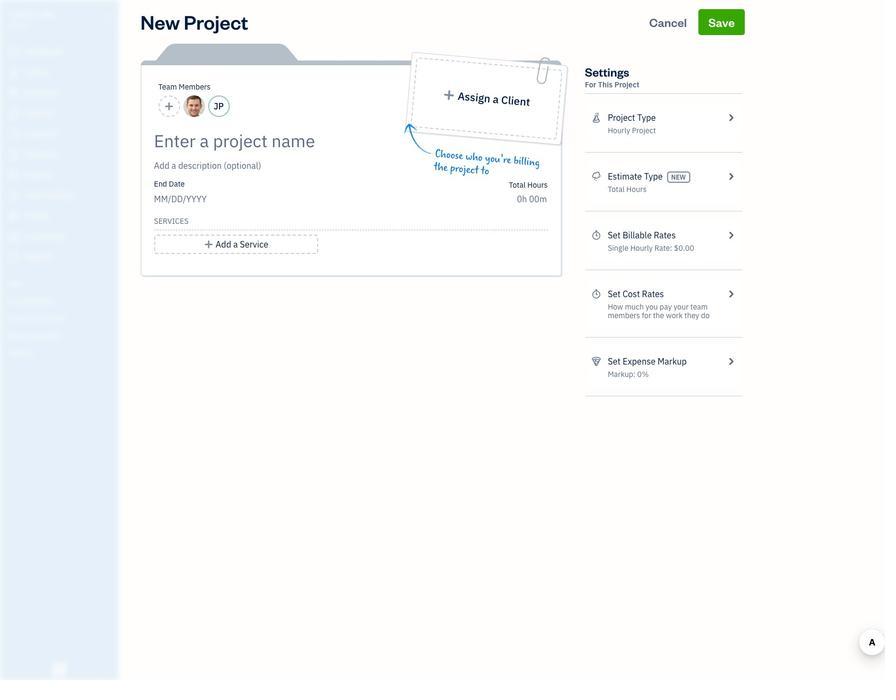 Task type: vqa. For each thing, say whether or not it's contained in the screenshot.
you're
yes



Task type: locate. For each thing, give the bounding box(es) containing it.
type for estimate type
[[645, 171, 663, 182]]

the inside choose who you're billing the project to
[[434, 161, 448, 174]]

team members image
[[8, 297, 116, 306]]

1 set from the top
[[608, 230, 621, 241]]

1 chevronright image from the top
[[727, 111, 737, 124]]

set up 'how'
[[608, 289, 621, 300]]

a inside button
[[233, 239, 238, 250]]

expenses image
[[592, 355, 602, 368]]

client image
[[7, 67, 20, 78]]

who
[[465, 150, 483, 164]]

2 vertical spatial set
[[608, 356, 621, 367]]

1 vertical spatial the
[[654, 311, 665, 321]]

choose who you're billing the project to
[[434, 148, 541, 178]]

single hourly rate : $0.00
[[608, 243, 695, 253]]

project
[[184, 9, 248, 35], [615, 80, 640, 90], [608, 112, 636, 123], [632, 126, 656, 135]]

0 vertical spatial a
[[492, 92, 499, 106]]

client
[[501, 93, 531, 109]]

members
[[608, 311, 641, 321]]

single
[[608, 243, 629, 253]]

project type
[[608, 112, 656, 123]]

Hourly Budget text field
[[517, 194, 548, 205]]

plus image
[[443, 89, 456, 101], [204, 238, 214, 251]]

for
[[642, 311, 652, 321]]

1 vertical spatial chevronright image
[[727, 229, 737, 242]]

rates
[[654, 230, 676, 241], [643, 289, 665, 300]]

service
[[240, 239, 269, 250]]

hourly project
[[608, 126, 656, 135]]

plus image inside assign a client button
[[443, 89, 456, 101]]

set up single
[[608, 230, 621, 241]]

0 vertical spatial hourly
[[608, 126, 631, 135]]

much
[[625, 302, 644, 312]]

billing
[[513, 155, 541, 169]]

inc
[[42, 10, 57, 21]]

chevronright image
[[727, 111, 737, 124], [727, 229, 737, 242], [727, 288, 737, 301]]

0 horizontal spatial a
[[233, 239, 238, 250]]

a right add at the top
[[233, 239, 238, 250]]

cost
[[623, 289, 641, 300]]

1 horizontal spatial plus image
[[443, 89, 456, 101]]

markup
[[658, 356, 687, 367]]

type
[[638, 112, 656, 123], [645, 171, 663, 182]]

a inside assign a client
[[492, 92, 499, 106]]

hours up the hourly budget text box
[[528, 180, 548, 190]]

turtle inc owner
[[9, 10, 57, 30]]

rate
[[655, 243, 671, 253]]

estimate image
[[7, 88, 20, 99]]

add team member image
[[164, 100, 174, 113]]

0 vertical spatial rates
[[654, 230, 676, 241]]

hourly down the project type
[[608, 126, 631, 135]]

set up the markup:
[[608, 356, 621, 367]]

total hours up the hourly budget text box
[[509, 180, 548, 190]]

plus image for add
[[204, 238, 214, 251]]

set
[[608, 230, 621, 241], [608, 289, 621, 300], [608, 356, 621, 367]]

to
[[481, 165, 490, 178]]

end
[[154, 179, 167, 189]]

members
[[179, 82, 211, 92]]

1 horizontal spatial total
[[608, 185, 625, 194]]

project
[[450, 162, 479, 177]]

2 vertical spatial chevronright image
[[727, 288, 737, 301]]

assign a client
[[457, 89, 531, 109]]

2 chevronright image from the top
[[727, 229, 737, 242]]

the right for
[[654, 311, 665, 321]]

1 vertical spatial set
[[608, 289, 621, 300]]

team
[[158, 82, 177, 92]]

bank connections image
[[8, 331, 116, 340]]

chevronright image for project type
[[727, 111, 737, 124]]

0 vertical spatial set
[[608, 230, 621, 241]]

the left project
[[434, 161, 448, 174]]

total
[[509, 180, 526, 190], [608, 185, 625, 194]]

total down estimate
[[608, 185, 625, 194]]

rates up rate on the top right of the page
[[654, 230, 676, 241]]

report image
[[7, 252, 20, 263]]

end date
[[154, 179, 185, 189]]

hours down estimate type
[[627, 185, 647, 194]]

jp
[[214, 101, 224, 112]]

assign
[[457, 89, 491, 105]]

0 vertical spatial type
[[638, 112, 656, 123]]

this
[[599, 80, 613, 90]]

total up the hourly budget text box
[[509, 180, 526, 190]]

0 vertical spatial chevronright image
[[727, 170, 737, 183]]

3 set from the top
[[608, 356, 621, 367]]

1 vertical spatial a
[[233, 239, 238, 250]]

your
[[674, 302, 689, 312]]

estimate type
[[608, 171, 663, 182]]

plus image left "assign" at top
[[443, 89, 456, 101]]

set billable rates
[[608, 230, 676, 241]]

0 vertical spatial plus image
[[443, 89, 456, 101]]

1 chevronright image from the top
[[727, 170, 737, 183]]

pay
[[660, 302, 672, 312]]

plus image for assign
[[443, 89, 456, 101]]

type up hourly project
[[638, 112, 656, 123]]

settings image
[[8, 349, 116, 357]]

1 vertical spatial plus image
[[204, 238, 214, 251]]

plus image inside 'add a service' button
[[204, 238, 214, 251]]

the inside how much you pay your team members for the work they do
[[654, 311, 665, 321]]

0 vertical spatial chevronright image
[[727, 111, 737, 124]]

project image
[[7, 170, 20, 181]]

0 horizontal spatial plus image
[[204, 238, 214, 251]]

End date in  format text field
[[154, 194, 285, 205]]

timetracking image
[[592, 229, 602, 242]]

billable
[[623, 230, 652, 241]]

chevronright image
[[727, 170, 737, 183], [727, 355, 737, 368]]

set for set expense markup
[[608, 356, 621, 367]]

1 vertical spatial type
[[645, 171, 663, 182]]

settings for this project
[[585, 64, 640, 90]]

hourly down set billable rates at top
[[631, 243, 653, 253]]

set for set cost rates
[[608, 289, 621, 300]]

plus image left add at the top
[[204, 238, 214, 251]]

a for add
[[233, 239, 238, 250]]

cancel button
[[640, 9, 697, 35]]

hourly
[[608, 126, 631, 135], [631, 243, 653, 253]]

0 horizontal spatial the
[[434, 161, 448, 174]]

a for assign
[[492, 92, 499, 106]]

a
[[492, 92, 499, 106], [233, 239, 238, 250]]

the
[[434, 161, 448, 174], [654, 311, 665, 321]]

2 set from the top
[[608, 289, 621, 300]]

expense image
[[7, 150, 20, 160]]

apps image
[[8, 280, 116, 288]]

:
[[671, 243, 673, 253]]

hours
[[528, 180, 548, 190], [627, 185, 647, 194]]

2 chevronright image from the top
[[727, 355, 737, 368]]

a left client at the right
[[492, 92, 499, 106]]

date
[[169, 179, 185, 189]]

for
[[585, 80, 597, 90]]

1 vertical spatial rates
[[643, 289, 665, 300]]

1 horizontal spatial the
[[654, 311, 665, 321]]

project inside settings for this project
[[615, 80, 640, 90]]

new
[[672, 173, 686, 181]]

1 vertical spatial chevronright image
[[727, 355, 737, 368]]

type left new
[[645, 171, 663, 182]]

3 chevronright image from the top
[[727, 288, 737, 301]]

1 horizontal spatial a
[[492, 92, 499, 106]]

add
[[216, 239, 231, 250]]

expense
[[623, 356, 656, 367]]

estimates image
[[592, 170, 602, 183]]

0 vertical spatial the
[[434, 161, 448, 174]]

1 horizontal spatial hours
[[627, 185, 647, 194]]

total hours
[[509, 180, 548, 190], [608, 185, 647, 194]]

rates up you
[[643, 289, 665, 300]]

total hours down estimate
[[608, 185, 647, 194]]



Task type: describe. For each thing, give the bounding box(es) containing it.
chevronright image for set billable rates
[[727, 229, 737, 242]]

rates for set cost rates
[[643, 289, 665, 300]]

save
[[709, 15, 735, 30]]

chevronright image for set expense markup
[[727, 355, 737, 368]]

add a service button
[[154, 235, 318, 254]]

choose
[[435, 148, 464, 163]]

owner
[[9, 22, 29, 30]]

rates for set billable rates
[[654, 230, 676, 241]]

chart image
[[7, 232, 20, 242]]

dashboard image
[[7, 47, 20, 58]]

markup:
[[608, 370, 636, 379]]

team members
[[158, 82, 211, 92]]

1 horizontal spatial total hours
[[608, 185, 647, 194]]

timetracking image
[[592, 288, 602, 301]]

services
[[154, 216, 189, 226]]

1 vertical spatial hourly
[[631, 243, 653, 253]]

Project Name text field
[[154, 130, 451, 152]]

turtle
[[9, 10, 40, 21]]

payment image
[[7, 129, 20, 140]]

how much you pay your team members for the work they do
[[608, 302, 710, 321]]

add a service
[[216, 239, 269, 250]]

they
[[685, 311, 700, 321]]

0 horizontal spatial total
[[509, 180, 526, 190]]

new project
[[141, 9, 248, 35]]

0%
[[638, 370, 649, 379]]

you're
[[485, 152, 512, 167]]

settings
[[585, 64, 630, 79]]

freshbooks image
[[51, 663, 68, 676]]

invoice image
[[7, 109, 20, 119]]

timer image
[[7, 191, 20, 201]]

0 horizontal spatial hours
[[528, 180, 548, 190]]

chevronright image for estimate type
[[727, 170, 737, 183]]

estimate
[[608, 171, 643, 182]]

type for project type
[[638, 112, 656, 123]]

set cost rates
[[608, 289, 665, 300]]

team
[[691, 302, 708, 312]]

items and services image
[[8, 314, 116, 323]]

chevronright image for set cost rates
[[727, 288, 737, 301]]

work
[[667, 311, 683, 321]]

assign a client button
[[410, 57, 563, 140]]

cancel
[[650, 15, 687, 30]]

new
[[141, 9, 180, 35]]

money image
[[7, 211, 20, 222]]

main element
[[0, 0, 146, 681]]

set for set billable rates
[[608, 230, 621, 241]]

projects image
[[592, 111, 602, 124]]

save button
[[699, 9, 745, 35]]

0 horizontal spatial total hours
[[509, 180, 548, 190]]

markup: 0%
[[608, 370, 649, 379]]

do
[[702, 311, 710, 321]]

you
[[646, 302, 658, 312]]

how
[[608, 302, 624, 312]]

$0.00
[[675, 243, 695, 253]]

Project Description text field
[[154, 159, 451, 172]]

set expense markup
[[608, 356, 687, 367]]



